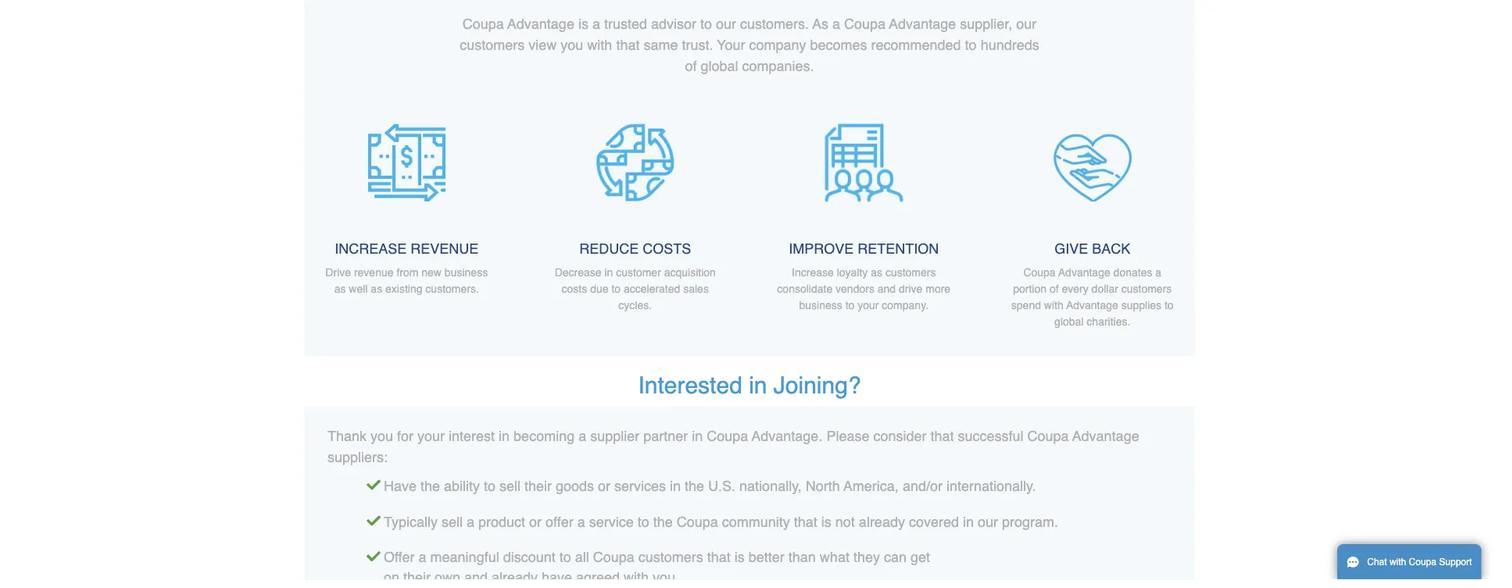 Task type: vqa. For each thing, say whether or not it's contained in the screenshot.
is in Coupa Advantage is a trusted advisor to our customers. As a Coupa Advantage supplier, our customers view you with that same trust. Your company becomes recommended to hundreds of global companies.
yes



Task type: locate. For each thing, give the bounding box(es) containing it.
or right goods
[[598, 479, 611, 495]]

as
[[813, 16, 829, 32]]

or left offer
[[529, 514, 542, 530]]

they
[[854, 550, 880, 566]]

1 vertical spatial select image
[[367, 512, 381, 526]]

our down internationally.
[[978, 514, 998, 530]]

0 horizontal spatial already
[[492, 570, 538, 581]]

global inside coupa advantage is a trusted advisor to our customers. as a coupa advantage supplier, our customers view you with that same trust. your company becomes recommended to hundreds of global companies.
[[701, 58, 738, 74]]

becomes
[[810, 37, 867, 53]]

1 horizontal spatial of
[[1050, 283, 1059, 296]]

a left supplier
[[579, 429, 586, 445]]

0 horizontal spatial is
[[578, 16, 589, 32]]

cycles.
[[619, 299, 652, 312]]

that right consider
[[931, 429, 954, 445]]

0 horizontal spatial customers.
[[426, 283, 479, 295]]

or
[[598, 479, 611, 495], [529, 514, 542, 530]]

internationally.
[[947, 479, 1036, 495]]

customers
[[460, 37, 525, 53], [886, 267, 936, 279], [1122, 283, 1172, 296], [638, 550, 703, 566]]

a right 'as'
[[833, 16, 840, 32]]

business down consolidate
[[799, 299, 843, 312]]

with inside button
[[1390, 557, 1407, 568]]

covered
[[909, 514, 959, 530]]

global down every
[[1055, 316, 1084, 328]]

a right the offer
[[419, 550, 427, 566]]

in up advantage.
[[749, 373, 767, 400]]

in right covered
[[963, 514, 974, 530]]

your down vendors
[[858, 299, 879, 312]]

2 select image from the top
[[367, 512, 381, 526]]

improve
[[789, 241, 854, 257]]

of left every
[[1050, 283, 1059, 296]]

to inside offer a meaningful discount to all coupa customers that is better than what they can get on their own and already have agreed with you.
[[559, 550, 571, 566]]

0 horizontal spatial you
[[371, 429, 393, 445]]

is inside coupa advantage is a trusted advisor to our customers. as a coupa advantage supplier, our customers view you with that same trust. your company becomes recommended to hundreds of global companies.
[[578, 16, 589, 32]]

already inside offer a meaningful discount to all coupa customers that is better than what they can get on their own and already have agreed with you.
[[492, 570, 538, 581]]

1 horizontal spatial and
[[878, 283, 896, 295]]

is inside offer a meaningful discount to all coupa customers that is better than what they can get on their own and already have agreed with you.
[[735, 550, 745, 566]]

sell up product
[[499, 479, 521, 495]]

business down revenue
[[445, 267, 488, 279]]

better
[[749, 550, 785, 566]]

you right view
[[561, 37, 583, 53]]

0 vertical spatial sell
[[499, 479, 521, 495]]

coupa inside offer a meaningful discount to all coupa customers that is better than what they can get on their own and already have agreed with you.
[[593, 550, 635, 566]]

reduce costs
[[579, 241, 691, 257]]

with down every
[[1044, 300, 1064, 312]]

increase revenue
[[335, 241, 479, 257]]

global
[[701, 58, 738, 74], [1055, 316, 1084, 328]]

their
[[525, 479, 552, 495], [403, 570, 431, 581]]

successful
[[958, 429, 1024, 445]]

discount
[[503, 550, 556, 566]]

of down the trust.
[[685, 58, 697, 74]]

0 horizontal spatial and
[[464, 570, 488, 581]]

select image left the offer
[[367, 548, 381, 562]]

their inside offer a meaningful discount to all coupa customers that is better than what they can get on their own and already have agreed with you.
[[403, 570, 431, 581]]

customers. up company
[[740, 16, 809, 32]]

company.
[[882, 299, 929, 312]]

you inside coupa advantage is a trusted advisor to our customers. as a coupa advantage supplier, our customers view you with that same trust. your company becomes recommended to hundreds of global companies.
[[561, 37, 583, 53]]

1 horizontal spatial is
[[735, 550, 745, 566]]

2 horizontal spatial as
[[871, 267, 883, 279]]

in right "interest"
[[499, 429, 510, 445]]

with left you.
[[624, 570, 649, 581]]

global down your
[[701, 58, 738, 74]]

1 vertical spatial is
[[821, 514, 832, 530]]

is left better
[[735, 550, 745, 566]]

trust.
[[682, 37, 713, 53]]

supplies
[[1122, 300, 1162, 312]]

select image left typically
[[367, 512, 381, 526]]

0 vertical spatial of
[[685, 58, 697, 74]]

1 horizontal spatial or
[[598, 479, 611, 495]]

customers up you.
[[638, 550, 703, 566]]

and inside offer a meaningful discount to all coupa customers that is better than what they can get on their own and already have agreed with you.
[[464, 570, 488, 581]]

0 vertical spatial business
[[445, 267, 488, 279]]

as
[[871, 267, 883, 279], [334, 283, 346, 295], [371, 283, 382, 295]]

1 vertical spatial and
[[464, 570, 488, 581]]

costs
[[562, 283, 587, 295]]

advantage
[[508, 16, 574, 32], [889, 16, 956, 32], [1059, 267, 1111, 279], [1066, 300, 1119, 312], [1073, 429, 1139, 445]]

a right donates
[[1156, 267, 1162, 279]]

give
[[1055, 241, 1088, 257]]

increase loyalty as customers consolidate vendors and drive more business to your company.
[[777, 267, 951, 312]]

trusted
[[604, 16, 647, 32]]

our up hundreds
[[1016, 16, 1037, 32]]

donates
[[1114, 267, 1153, 279]]

and left "drive"
[[878, 283, 896, 295]]

a left 'trusted'
[[592, 16, 600, 32]]

dollar
[[1092, 283, 1119, 296]]

well
[[349, 283, 368, 295]]

1 select image from the top
[[367, 477, 381, 491]]

1 horizontal spatial already
[[859, 514, 905, 530]]

1 horizontal spatial their
[[525, 479, 552, 495]]

customers up the supplies
[[1122, 283, 1172, 296]]

customers up "drive"
[[886, 267, 936, 279]]

the right have
[[420, 479, 440, 495]]

0 horizontal spatial the
[[420, 479, 440, 495]]

0 horizontal spatial of
[[685, 58, 697, 74]]

that down typically sell a product or offer a service to the coupa community that is not already covered in our program. in the bottom of the page
[[707, 550, 731, 566]]

in up due
[[605, 267, 613, 279]]

with inside coupa advantage is a trusted advisor to our customers. as a coupa advantage supplier, our customers view you with that same trust. your company becomes recommended to hundreds of global companies.
[[587, 37, 612, 53]]

to right due
[[612, 283, 621, 295]]

give back
[[1055, 241, 1131, 257]]

their down the offer
[[403, 570, 431, 581]]

0 horizontal spatial business
[[445, 267, 488, 279]]

2 horizontal spatial the
[[685, 479, 704, 495]]

1 vertical spatial business
[[799, 299, 843, 312]]

with right chat
[[1390, 557, 1407, 568]]

your
[[858, 299, 879, 312], [417, 429, 445, 445]]

you left for
[[371, 429, 393, 445]]

accelerated
[[624, 283, 680, 295]]

to down vendors
[[846, 299, 855, 312]]

the left u.s.
[[685, 479, 704, 495]]

sell down ability
[[442, 514, 463, 530]]

chat
[[1367, 557, 1387, 568]]

than
[[789, 550, 816, 566]]

business inside drive revenue from new business as well as existing customers.
[[445, 267, 488, 279]]

a left product
[[467, 514, 474, 530]]

2 vertical spatial is
[[735, 550, 745, 566]]

supplier,
[[960, 16, 1013, 32]]

what
[[820, 550, 850, 566]]

customers inside coupa advantage is a trusted advisor to our customers. as a coupa advantage supplier, our customers view you with that same trust. your company becomes recommended to hundreds of global companies.
[[460, 37, 525, 53]]

sales
[[683, 283, 709, 295]]

interested in joining?
[[638, 373, 861, 400]]

in
[[605, 267, 613, 279], [749, 373, 767, 400], [499, 429, 510, 445], [692, 429, 703, 445], [670, 479, 681, 495], [963, 514, 974, 530]]

is left 'trusted'
[[578, 16, 589, 32]]

already down discount
[[492, 570, 538, 581]]

our up your
[[716, 16, 736, 32]]

service
[[589, 514, 634, 530]]

0 vertical spatial you
[[561, 37, 583, 53]]

that down 'trusted'
[[616, 37, 640, 53]]

to
[[700, 16, 712, 32], [965, 37, 977, 53], [612, 283, 621, 295], [846, 299, 855, 312], [1165, 300, 1174, 312], [484, 479, 496, 495], [638, 514, 649, 530], [559, 550, 571, 566]]

1 horizontal spatial customers.
[[740, 16, 809, 32]]

1 vertical spatial customers.
[[426, 283, 479, 295]]

1 horizontal spatial the
[[653, 514, 673, 530]]

1 horizontal spatial business
[[799, 299, 843, 312]]

of
[[685, 58, 697, 74], [1050, 283, 1059, 296]]

0 horizontal spatial our
[[716, 16, 736, 32]]

acquisition
[[664, 267, 716, 279]]

drive revenue from new business as well as existing customers.
[[325, 267, 488, 295]]

0 horizontal spatial global
[[701, 58, 738, 74]]

thank you for your interest in becoming a supplier partner in coupa advantage. please consider that successful coupa advantage suppliers:
[[328, 429, 1139, 466]]

u.s.
[[708, 479, 736, 495]]

0 vertical spatial and
[[878, 283, 896, 295]]

the
[[420, 479, 440, 495], [685, 479, 704, 495], [653, 514, 673, 530]]

and/or
[[903, 479, 943, 495]]

1 vertical spatial sell
[[442, 514, 463, 530]]

as right 'loyalty'
[[871, 267, 883, 279]]

is left not on the bottom right
[[821, 514, 832, 530]]

already
[[859, 514, 905, 530], [492, 570, 538, 581]]

customers inside offer a meaningful discount to all coupa customers that is better than what they can get on their own and already have agreed with you.
[[638, 550, 703, 566]]

1 vertical spatial their
[[403, 570, 431, 581]]

to inside increase loyalty as customers consolidate vendors and drive more business to your company.
[[846, 299, 855, 312]]

the down "services"
[[653, 514, 673, 530]]

1 vertical spatial or
[[529, 514, 542, 530]]

2 horizontal spatial our
[[1016, 16, 1037, 32]]

ability
[[444, 479, 480, 495]]

as down drive
[[334, 283, 346, 295]]

3 select image from the top
[[367, 548, 381, 562]]

1 vertical spatial already
[[492, 570, 538, 581]]

to left all
[[559, 550, 571, 566]]

select image left have
[[367, 477, 381, 491]]

1 vertical spatial global
[[1055, 316, 1084, 328]]

0 vertical spatial global
[[701, 58, 738, 74]]

revenue
[[411, 241, 479, 257]]

customers.
[[740, 16, 809, 32], [426, 283, 479, 295]]

and down meaningful
[[464, 570, 488, 581]]

1 vertical spatial of
[[1050, 283, 1059, 296]]

customers. down new
[[426, 283, 479, 295]]

already right not on the bottom right
[[859, 514, 905, 530]]

product
[[478, 514, 525, 530]]

as down revenue
[[371, 283, 382, 295]]

customers. inside drive revenue from new business as well as existing customers.
[[426, 283, 479, 295]]

0 vertical spatial select image
[[367, 477, 381, 491]]

their left goods
[[525, 479, 552, 495]]

for
[[397, 429, 414, 445]]

that inside offer a meaningful discount to all coupa customers that is better than what they can get on their own and already have agreed with you.
[[707, 550, 731, 566]]

retention
[[858, 241, 939, 257]]

typically
[[384, 514, 438, 530]]

0 vertical spatial customers.
[[740, 16, 809, 32]]

supplier
[[590, 429, 640, 445]]

customers left view
[[460, 37, 525, 53]]

customers inside increase loyalty as customers consolidate vendors and drive more business to your company.
[[886, 267, 936, 279]]

chat with coupa support button
[[1338, 545, 1482, 581]]

1 horizontal spatial your
[[858, 299, 879, 312]]

to right the supplies
[[1165, 300, 1174, 312]]

that up than
[[794, 514, 818, 530]]

1 horizontal spatial you
[[561, 37, 583, 53]]

0 horizontal spatial your
[[417, 429, 445, 445]]

program.
[[1002, 514, 1058, 530]]

0 horizontal spatial sell
[[442, 514, 463, 530]]

a right offer
[[577, 514, 585, 530]]

advisor
[[651, 16, 696, 32]]

typically sell a product or offer a service to the coupa community that is not already covered in our program.
[[384, 514, 1058, 530]]

1 vertical spatial your
[[417, 429, 445, 445]]

0 vertical spatial is
[[578, 16, 589, 32]]

have
[[384, 479, 417, 495]]

own
[[435, 570, 460, 581]]

0 horizontal spatial their
[[403, 570, 431, 581]]

1 vertical spatial you
[[371, 429, 393, 445]]

0 vertical spatial your
[[858, 299, 879, 312]]

our
[[716, 16, 736, 32], [1016, 16, 1037, 32], [978, 514, 998, 530]]

reduce
[[579, 241, 639, 257]]

community
[[722, 514, 790, 530]]

north
[[806, 479, 840, 495]]

2 vertical spatial select image
[[367, 548, 381, 562]]

your right for
[[417, 429, 445, 445]]

offer
[[546, 514, 574, 530]]

you inside thank you for your interest in becoming a supplier partner in coupa advantage. please consider that successful coupa advantage suppliers:
[[371, 429, 393, 445]]

all
[[575, 550, 589, 566]]

select image
[[367, 477, 381, 491], [367, 512, 381, 526], [367, 548, 381, 562]]

improve retention
[[789, 241, 939, 257]]

1 horizontal spatial global
[[1055, 316, 1084, 328]]

with down 'trusted'
[[587, 37, 612, 53]]



Task type: describe. For each thing, give the bounding box(es) containing it.
that inside coupa advantage is a trusted advisor to our customers. as a coupa advantage supplier, our customers view you with that same trust. your company becomes recommended to hundreds of global companies.
[[616, 37, 640, 53]]

have
[[542, 570, 572, 581]]

decrease in customer acquisition costs due to accelerated sales cycles.
[[555, 267, 716, 312]]

back
[[1092, 241, 1131, 257]]

in right "services"
[[670, 479, 681, 495]]

offer
[[384, 550, 415, 566]]

advantage.
[[752, 429, 823, 445]]

to inside decrease in customer acquisition costs due to accelerated sales cycles.
[[612, 283, 621, 295]]

becoming
[[514, 429, 575, 445]]

interest
[[449, 429, 495, 445]]

your inside increase loyalty as customers consolidate vendors and drive more business to your company.
[[858, 299, 879, 312]]

global inside coupa advantage donates a portion of every dollar customers spend with advantage supplies to global charities.
[[1055, 316, 1084, 328]]

a inside offer a meaningful discount to all coupa customers that is better than what they can get on their own and already have agreed with you.
[[419, 550, 427, 566]]

to up the trust.
[[700, 16, 712, 32]]

offer a meaningful discount to all coupa customers that is better than what they can get on their own and already have agreed with you.
[[384, 550, 930, 581]]

spend
[[1011, 300, 1041, 312]]

existing
[[385, 283, 423, 295]]

support
[[1439, 557, 1472, 568]]

every
[[1062, 283, 1089, 296]]

you.
[[653, 570, 679, 581]]

drive
[[899, 283, 923, 295]]

of inside coupa advantage donates a portion of every dollar customers spend with advantage supplies to global charities.
[[1050, 283, 1059, 296]]

1 horizontal spatial as
[[371, 283, 382, 295]]

your
[[717, 37, 745, 53]]

due
[[590, 283, 609, 295]]

business inside increase loyalty as customers consolidate vendors and drive more business to your company.
[[799, 299, 843, 312]]

from
[[397, 267, 419, 279]]

view
[[529, 37, 557, 53]]

joining?
[[774, 373, 861, 400]]

companies.
[[742, 58, 814, 74]]

2 horizontal spatial is
[[821, 514, 832, 530]]

agreed
[[576, 570, 620, 581]]

customer
[[616, 267, 661, 279]]

advantage inside thank you for your interest in becoming a supplier partner in coupa advantage. please consider that successful coupa advantage suppliers:
[[1073, 429, 1139, 445]]

1 horizontal spatial sell
[[499, 479, 521, 495]]

meaningful
[[430, 550, 499, 566]]

coupa inside button
[[1409, 557, 1437, 568]]

suppliers:
[[328, 450, 388, 466]]

on
[[384, 570, 399, 581]]

that inside thank you for your interest in becoming a supplier partner in coupa advantage. please consider that successful coupa advantage suppliers:
[[931, 429, 954, 445]]

your inside thank you for your interest in becoming a supplier partner in coupa advantage. please consider that successful coupa advantage suppliers:
[[417, 429, 445, 445]]

costs
[[643, 241, 691, 257]]

company
[[749, 37, 806, 53]]

chat with coupa support
[[1367, 557, 1472, 568]]

increase
[[335, 241, 407, 257]]

0 vertical spatial their
[[525, 479, 552, 495]]

1 horizontal spatial our
[[978, 514, 998, 530]]

select image for have
[[367, 477, 381, 491]]

get
[[911, 550, 930, 566]]

more
[[926, 283, 951, 295]]

and inside increase loyalty as customers consolidate vendors and drive more business to your company.
[[878, 283, 896, 295]]

to right service
[[638, 514, 649, 530]]

a inside thank you for your interest in becoming a supplier partner in coupa advantage. please consider that successful coupa advantage suppliers:
[[579, 429, 586, 445]]

coupa advantage donates a portion of every dollar customers spend with advantage supplies to global charities.
[[1011, 267, 1174, 328]]

drive
[[325, 267, 351, 279]]

in right the partner
[[692, 429, 703, 445]]

a inside coupa advantage donates a portion of every dollar customers spend with advantage supplies to global charities.
[[1156, 267, 1162, 279]]

to down supplier,
[[965, 37, 977, 53]]

hundreds
[[981, 37, 1039, 53]]

loyalty
[[837, 267, 868, 279]]

new
[[422, 267, 442, 279]]

thank
[[328, 429, 367, 445]]

0 horizontal spatial as
[[334, 283, 346, 295]]

recommended
[[871, 37, 961, 53]]

america,
[[844, 479, 899, 495]]

have the ability to sell their goods or services in the u.s. nationally, north america, and/or internationally.
[[384, 479, 1036, 495]]

0 vertical spatial already
[[859, 514, 905, 530]]

0 horizontal spatial or
[[529, 514, 542, 530]]

partner
[[644, 429, 688, 445]]

customers inside coupa advantage donates a portion of every dollar customers spend with advantage supplies to global charities.
[[1122, 283, 1172, 296]]

select image for offer
[[367, 548, 381, 562]]

select image for typically
[[367, 512, 381, 526]]

services
[[614, 479, 666, 495]]

consolidate
[[777, 283, 833, 295]]

same
[[644, 37, 678, 53]]

of inside coupa advantage is a trusted advisor to our customers. as a coupa advantage supplier, our customers view you with that same trust. your company becomes recommended to hundreds of global companies.
[[685, 58, 697, 74]]

0 vertical spatial or
[[598, 479, 611, 495]]

with inside offer a meaningful discount to all coupa customers that is better than what they can get on their own and already have agreed with you.
[[624, 570, 649, 581]]

in inside decrease in customer acquisition costs due to accelerated sales cycles.
[[605, 267, 613, 279]]

portion
[[1013, 283, 1047, 296]]

coupa advantage is a trusted advisor to our customers. as a coupa advantage supplier, our customers view you with that same trust. your company becomes recommended to hundreds of global companies.
[[460, 16, 1039, 74]]

not
[[836, 514, 855, 530]]

with inside coupa advantage donates a portion of every dollar customers spend with advantage supplies to global charities.
[[1044, 300, 1064, 312]]

nationally,
[[740, 479, 802, 495]]

to inside coupa advantage donates a portion of every dollar customers spend with advantage supplies to global charities.
[[1165, 300, 1174, 312]]

as inside increase loyalty as customers consolidate vendors and drive more business to your company.
[[871, 267, 883, 279]]

goods
[[556, 479, 594, 495]]

revenue
[[354, 267, 394, 279]]

decrease
[[555, 267, 602, 279]]

coupa inside coupa advantage donates a portion of every dollar customers spend with advantage supplies to global charities.
[[1024, 267, 1056, 279]]

to right ability
[[484, 479, 496, 495]]

please
[[827, 429, 870, 445]]

increase
[[792, 267, 834, 279]]

consider
[[874, 429, 927, 445]]

customers. inside coupa advantage is a trusted advisor to our customers. as a coupa advantage supplier, our customers view you with that same trust. your company becomes recommended to hundreds of global companies.
[[740, 16, 809, 32]]

can
[[884, 550, 907, 566]]

vendors
[[836, 283, 875, 295]]



